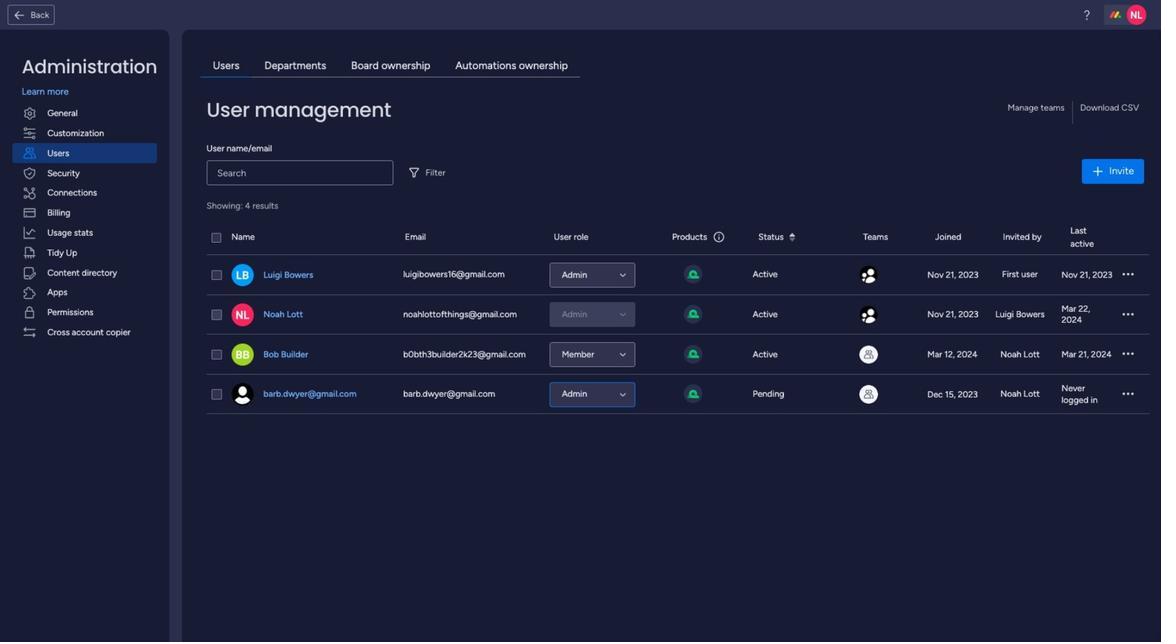 Task type: describe. For each thing, give the bounding box(es) containing it.
add or edit team image
[[860, 306, 878, 325]]

add or edit team image for v2 ellipsis image associated with 5th row from the top of the page
[[860, 386, 878, 404]]

noah lott image
[[232, 304, 254, 326]]

bob builder image
[[232, 344, 254, 366]]

v2 ellipsis image for 2nd row from the bottom
[[1123, 349, 1134, 361]]

Search text field
[[207, 160, 393, 185]]

back to workspace image
[[13, 9, 26, 21]]

v2 ellipsis image for 4th row from the bottom of the page
[[1123, 269, 1134, 281]]

add or edit team image for 4th row from the bottom of the page v2 ellipsis image
[[860, 266, 878, 285]]

help image
[[1081, 9, 1094, 21]]



Task type: locate. For each thing, give the bounding box(es) containing it.
v2 ellipsis image
[[1123, 269, 1134, 281], [1123, 309, 1134, 321], [1123, 349, 1134, 361], [1123, 389, 1134, 401]]

2 vertical spatial add or edit team image
[[860, 386, 878, 404]]

4 v2 ellipsis image from the top
[[1123, 389, 1134, 401]]

1 vertical spatial add or edit team image
[[860, 346, 878, 364]]

5 row from the top
[[207, 375, 1150, 415]]

0 vertical spatial add or edit team image
[[860, 266, 878, 285]]

1 add or edit team image from the top
[[860, 266, 878, 285]]

row group
[[207, 256, 1150, 415]]

row
[[207, 221, 1150, 256], [207, 256, 1150, 295], [207, 295, 1150, 335], [207, 335, 1150, 375], [207, 375, 1150, 415]]

2 row from the top
[[207, 256, 1150, 295]]

2 v2 ellipsis image from the top
[[1123, 309, 1134, 321]]

1 row from the top
[[207, 221, 1150, 256]]

v2 ellipsis image for 5th row from the top of the page
[[1123, 389, 1134, 401]]

1 v2 ellipsis image from the top
[[1123, 269, 1134, 281]]

add or edit team image
[[860, 266, 878, 285], [860, 346, 878, 364], [860, 386, 878, 404]]

noah lott image
[[1127, 5, 1147, 25]]

3 add or edit team image from the top
[[860, 386, 878, 404]]

3 v2 ellipsis image from the top
[[1123, 349, 1134, 361]]

v2 ellipsis image for 3rd row from the top of the page
[[1123, 309, 1134, 321]]

barb.dwyer@gmail.com image
[[232, 384, 254, 406]]

add or edit team image for v2 ellipsis image related to 2nd row from the bottom
[[860, 346, 878, 364]]

luigi bowers image
[[232, 264, 254, 287]]

grid
[[207, 221, 1150, 630]]

3 row from the top
[[207, 295, 1150, 335]]

2 add or edit team image from the top
[[860, 346, 878, 364]]

4 row from the top
[[207, 335, 1150, 375]]



Task type: vqa. For each thing, say whether or not it's contained in the screenshot.
BACK TO WORKSPACE icon
yes



